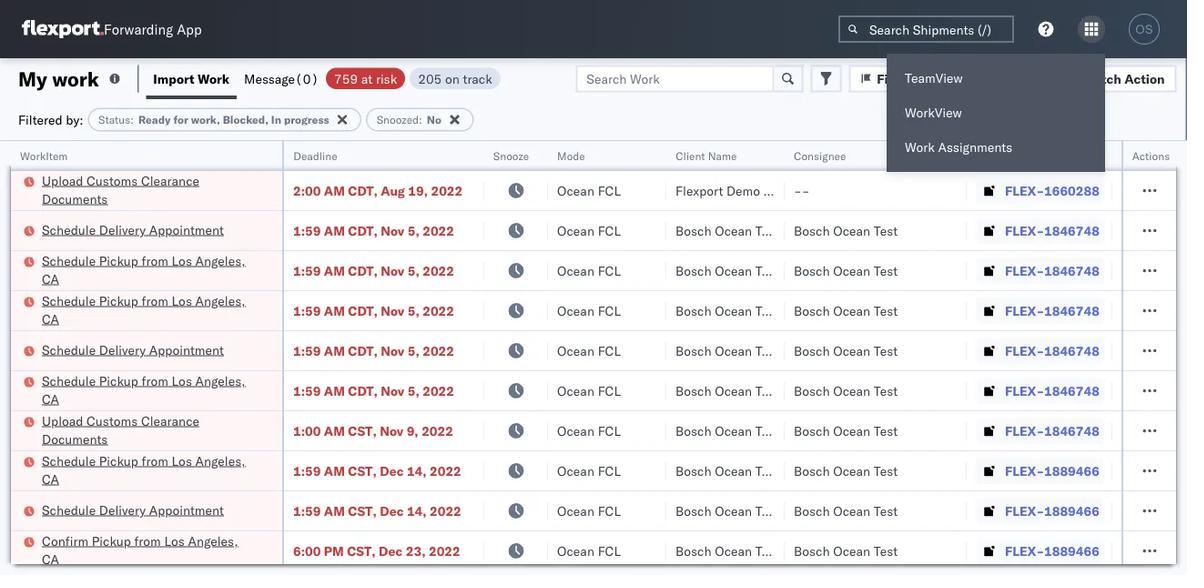 Task type: locate. For each thing, give the bounding box(es) containing it.
flex-
[[1005, 183, 1044, 198], [1005, 223, 1044, 239], [1005, 263, 1044, 279], [1005, 303, 1044, 319], [1005, 343, 1044, 359], [1005, 383, 1044, 399], [1005, 423, 1044, 439], [1005, 463, 1044, 479], [1005, 503, 1044, 519], [1005, 543, 1044, 559]]

1 flex- from the top
[[1005, 183, 1044, 198]]

los inside confirm pickup from los angeles, ca
[[164, 533, 185, 549]]

8 resize handle column header from the left
[[1154, 141, 1176, 575]]

los
[[172, 253, 192, 269], [172, 293, 192, 309], [172, 373, 192, 389], [172, 453, 192, 469], [164, 533, 185, 549]]

10 fcl from the top
[[598, 543, 621, 559]]

schedule
[[42, 222, 96, 238], [42, 253, 96, 269], [42, 293, 96, 309], [42, 342, 96, 358], [42, 373, 96, 389], [42, 453, 96, 469], [42, 502, 96, 518]]

0 vertical spatial upload
[[42, 173, 83, 188]]

deadline button
[[284, 145, 466, 163]]

ready
[[138, 113, 171, 127]]

upload customs clearance documents for 1:00 am cst, nov 9, 2022
[[42, 413, 199, 447]]

5 flex- from the top
[[1005, 343, 1044, 359]]

am for 1:00 am cst, nov 9, 2022's upload customs clearance documents 'link'
[[324, 423, 345, 439]]

6 am from the top
[[324, 383, 345, 399]]

upload customs clearance documents button for 2:00 am cdt, aug 19, 2022
[[42, 172, 259, 210]]

2 documents from the top
[[42, 431, 108, 447]]

work down workview
[[905, 139, 935, 155]]

1 vertical spatial lhuu7894
[[1122, 503, 1187, 518]]

1:59
[[293, 223, 321, 239], [293, 263, 321, 279], [293, 303, 321, 319], [293, 343, 321, 359], [293, 383, 321, 399], [293, 463, 321, 479], [293, 503, 321, 519]]

cst, down 1:00 am cst, nov 9, 2022
[[348, 463, 377, 479]]

documents for 1:00
[[42, 431, 108, 447]]

flex- for second "schedule delivery appointment" link from the bottom of the page
[[1005, 343, 1044, 359]]

2022 for confirm pickup from los angeles, ca button on the left
[[429, 543, 460, 559]]

ca inside confirm pickup from los angeles, ca
[[42, 551, 59, 567]]

0 vertical spatial schedule delivery appointment
[[42, 222, 224, 238]]

consignee up --
[[794, 149, 846, 163]]

cdt,
[[348, 183, 378, 198], [348, 223, 378, 239], [348, 263, 378, 279], [348, 303, 378, 319], [348, 343, 378, 359], [348, 383, 378, 399]]

3 ceau7522 from the top
[[1122, 302, 1187, 318]]

schedule delivery appointment button for 1:59 am cst, dec 14, 2022
[[42, 501, 224, 521]]

1 vertical spatial upload customs clearance documents link
[[42, 412, 259, 448]]

flex- for 1:00 am cst, nov 9, 2022's upload customs clearance documents 'link'
[[1005, 423, 1044, 439]]

0 vertical spatial flex-1889466
[[1005, 463, 1100, 479]]

0 vertical spatial upload customs clearance documents
[[42, 173, 199, 207]]

cst,
[[348, 423, 377, 439], [348, 463, 377, 479], [348, 503, 377, 519], [347, 543, 376, 559]]

name
[[708, 149, 737, 163]]

flex- for schedule pickup from los angeles, ca link corresponding to 2nd schedule pickup from los angeles, ca button from the bottom
[[1005, 383, 1044, 399]]

schedule pickup from los angeles, ca link for fourth schedule pickup from los angeles, ca button from the bottom of the page
[[42, 252, 259, 288]]

4 resize handle column header from the left
[[645, 141, 666, 575]]

flex-1846748 button
[[976, 218, 1103, 244], [976, 218, 1103, 244], [976, 258, 1103, 284], [976, 258, 1103, 284], [976, 298, 1103, 324], [976, 298, 1103, 324], [976, 338, 1103, 364], [976, 338, 1103, 364], [976, 378, 1103, 404], [976, 378, 1103, 404], [976, 418, 1103, 444], [976, 418, 1103, 444]]

9 flex- from the top
[[1005, 503, 1044, 519]]

os button
[[1123, 8, 1165, 50]]

upload customs clearance documents link
[[42, 172, 259, 208], [42, 412, 259, 448]]

0 vertical spatial documents
[[42, 191, 108, 207]]

1 vertical spatial customs
[[87, 413, 138, 429]]

cst, up the 6:00 pm cst, dec 23, 2022
[[348, 503, 377, 519]]

upload for 1:00 am cst, nov 9, 2022
[[42, 413, 83, 429]]

1 upload customs clearance documents button from the top
[[42, 172, 259, 210]]

1 vertical spatial schedule delivery appointment
[[42, 342, 224, 358]]

am for second "schedule delivery appointment" link from the bottom of the page
[[324, 343, 345, 359]]

1:59 for fourth schedule pickup from los angeles, ca button from the bottom of the page
[[293, 263, 321, 279]]

dec down 1:00 am cst, nov 9, 2022
[[380, 463, 404, 479]]

client
[[676, 149, 705, 163]]

from for 2nd schedule pickup from los angeles, ca button from the bottom
[[142, 373, 168, 389]]

8 flex- from the top
[[1005, 463, 1044, 479]]

1 delivery from the top
[[99, 222, 146, 238]]

1 fcl from the top
[[598, 183, 621, 198]]

3 flex- from the top
[[1005, 263, 1044, 279]]

1 : from the left
[[130, 113, 134, 127]]

1 resize handle column header from the left
[[260, 141, 282, 575]]

2 ceau7522 from the top
[[1122, 262, 1187, 278]]

actions
[[1133, 149, 1170, 163]]

: left no on the top left
[[419, 113, 422, 127]]

track
[[463, 71, 492, 86]]

: left ready
[[130, 113, 134, 127]]

dec up the 6:00 pm cst, dec 23, 2022
[[380, 503, 404, 519]]

container numbers
[[1122, 142, 1170, 170]]

am for second schedule pickup from los angeles, ca button from the top of the page's schedule pickup from los angeles, ca link
[[324, 303, 345, 319]]

progress
[[284, 113, 329, 127]]

2 vertical spatial appointment
[[149, 502, 224, 518]]

appointment
[[149, 222, 224, 238], [149, 342, 224, 358], [149, 502, 224, 518]]

2 ca from the top
[[42, 311, 59, 327]]

1 1:59 am cst, dec 14, 2022 from the top
[[293, 463, 461, 479]]

2 upload customs clearance documents button from the top
[[42, 412, 259, 450]]

in
[[271, 113, 281, 127]]

2:00
[[293, 183, 321, 198]]

consignee right demo
[[764, 183, 825, 198]]

bosch ocean test
[[676, 223, 780, 239], [794, 223, 898, 239], [676, 263, 780, 279], [794, 263, 898, 279], [676, 303, 780, 319], [794, 303, 898, 319], [676, 343, 780, 359], [794, 343, 898, 359], [676, 383, 780, 399], [794, 383, 898, 399], [676, 423, 780, 439], [794, 423, 898, 439], [676, 463, 780, 479], [794, 463, 898, 479], [676, 503, 780, 519], [794, 503, 898, 519], [676, 543, 780, 559], [794, 543, 898, 559]]

3 ocean fcl from the top
[[557, 263, 621, 279]]

3 ca from the top
[[42, 391, 59, 407]]

schedule delivery appointment button for 1:59 am cdt, nov 5, 2022
[[42, 221, 224, 241]]

2 schedule pickup from los angeles, ca link from the top
[[42, 292, 259, 328]]

19,
[[408, 183, 428, 198]]

1 vertical spatial 1:59 am cst, dec 14, 2022
[[293, 503, 461, 519]]

205 on track
[[418, 71, 492, 86]]

test
[[755, 223, 780, 239], [874, 223, 898, 239], [755, 263, 780, 279], [874, 263, 898, 279], [755, 303, 780, 319], [874, 303, 898, 319], [755, 343, 780, 359], [874, 343, 898, 359], [755, 383, 780, 399], [874, 383, 898, 399], [755, 423, 780, 439], [874, 423, 898, 439], [755, 463, 780, 479], [874, 463, 898, 479], [755, 503, 780, 519], [874, 503, 898, 519], [755, 543, 780, 559], [874, 543, 898, 559]]

schedule pickup from los angeles, ca button
[[42, 252, 259, 290], [42, 292, 259, 330], [42, 372, 259, 410], [42, 452, 259, 490]]

work
[[198, 71, 229, 86], [905, 139, 935, 155]]

batch action
[[1086, 71, 1165, 86]]

flex
[[976, 149, 996, 163]]

1:59 am cst, dec 14, 2022 down 1:00 am cst, nov 9, 2022
[[293, 463, 461, 479]]

9 ocean fcl from the top
[[557, 503, 621, 519]]

5 am from the top
[[324, 343, 345, 359]]

2 schedule from the top
[[42, 253, 96, 269]]

schedule delivery appointment for 1:59 am cst, dec 14, 2022
[[42, 502, 224, 518]]

0 vertical spatial 14,
[[407, 463, 427, 479]]

2 vertical spatial schedule delivery appointment button
[[42, 501, 224, 521]]

1 vertical spatial flex-1889466
[[1005, 503, 1100, 519]]

work right import
[[198, 71, 229, 86]]

2022 for 2nd schedule pickup from los angeles, ca button from the bottom
[[423, 383, 454, 399]]

flex-1660288 button
[[976, 178, 1103, 203], [976, 178, 1103, 203]]

14, up 23,
[[407, 503, 427, 519]]

1660288
[[1044, 183, 1100, 198]]

1 vertical spatial work
[[905, 139, 935, 155]]

3 cdt, from the top
[[348, 263, 378, 279]]

1 vertical spatial upload
[[42, 413, 83, 429]]

schedule delivery appointment link
[[42, 221, 224, 239], [42, 341, 224, 359], [42, 501, 224, 519]]

cst, for upload customs clearance documents
[[348, 423, 377, 439]]

dec left 23,
[[379, 543, 403, 559]]

1 5, from the top
[[408, 223, 419, 239]]

schedule delivery appointment link for 1:59 am cst, dec 14, 2022
[[42, 501, 224, 519]]

2 resize handle column header from the left
[[462, 141, 484, 575]]

2 1846748 from the top
[[1044, 263, 1100, 279]]

os
[[1136, 22, 1153, 36]]

2 vertical spatial dec
[[379, 543, 403, 559]]

from inside confirm pickup from los angeles, ca
[[134, 533, 161, 549]]

0 vertical spatial upload customs clearance documents button
[[42, 172, 259, 210]]

flex-1889466 for schedule pickup from los angeles, ca
[[1005, 463, 1100, 479]]

5 resize handle column header from the left
[[763, 141, 785, 575]]

1 1:59 am cdt, nov 5, 2022 from the top
[[293, 223, 454, 239]]

pm
[[324, 543, 344, 559]]

2022 for second schedule pickup from los angeles, ca button from the top of the page
[[423, 303, 454, 319]]

upload customs clearance documents
[[42, 173, 199, 207], [42, 413, 199, 447]]

forwarding
[[104, 20, 173, 38]]

1 horizontal spatial work
[[905, 139, 935, 155]]

0 vertical spatial dec
[[380, 463, 404, 479]]

1 vertical spatial documents
[[42, 431, 108, 447]]

1 horizontal spatial :
[[419, 113, 422, 127]]

0 vertical spatial schedule delivery appointment button
[[42, 221, 224, 241]]

flex id
[[976, 149, 1010, 163]]

deadline
[[293, 149, 337, 163]]

0 vertical spatial lhuu7894
[[1122, 462, 1187, 478]]

client name
[[676, 149, 737, 163]]

flex- for 2:00 am cdt, aug 19, 2022's upload customs clearance documents 'link'
[[1005, 183, 1044, 198]]

documents for 2:00
[[42, 191, 108, 207]]

schedule pickup from los angeles, ca link
[[42, 252, 259, 288], [42, 292, 259, 328], [42, 372, 259, 408], [42, 452, 259, 488]]

4 1:59 am cdt, nov 5, 2022 from the top
[[293, 343, 454, 359]]

1 ca from the top
[[42, 271, 59, 287]]

teamview
[[905, 70, 963, 86]]

customs
[[87, 173, 138, 188], [87, 413, 138, 429]]

0 vertical spatial schedule delivery appointment link
[[42, 221, 224, 239]]

schedule pickup from los angeles, ca link for 2nd schedule pickup from los angeles, ca button from the bottom
[[42, 372, 259, 408]]

upload
[[42, 173, 83, 188], [42, 413, 83, 429]]

0 vertical spatial consignee
[[794, 149, 846, 163]]

2 vertical spatial schedule delivery appointment
[[42, 502, 224, 518]]

6 cdt, from the top
[[348, 383, 378, 399]]

am for schedule pickup from los angeles, ca link associated with first schedule pickup from los angeles, ca button from the bottom
[[324, 463, 345, 479]]

2 vertical spatial lhuu7894
[[1122, 543, 1187, 559]]

numbers
[[1122, 156, 1167, 170]]

1889466
[[1044, 463, 1100, 479], [1044, 503, 1100, 519], [1044, 543, 1100, 559]]

3 schedule pickup from los angeles, ca from the top
[[42, 373, 245, 407]]

14, down 9,
[[407, 463, 427, 479]]

schedule delivery appointment link for 1:59 am cdt, nov 5, 2022
[[42, 221, 224, 239]]

4 ca from the top
[[42, 471, 59, 487]]

schedule pickup from los angeles, ca
[[42, 253, 245, 287], [42, 293, 245, 327], [42, 373, 245, 407], [42, 453, 245, 487]]

workview
[[905, 105, 962, 121]]

1 customs from the top
[[87, 173, 138, 188]]

delivery for 1:59 am cdt, nov 5, 2022
[[99, 222, 146, 238]]

2 ocean fcl from the top
[[557, 223, 621, 239]]

1:59 for 2nd schedule delivery appointment button
[[293, 343, 321, 359]]

5 schedule from the top
[[42, 373, 96, 389]]

3 schedule pickup from los angeles, ca button from the top
[[42, 372, 259, 410]]

flex- for confirm pickup from los angeles, ca "link"
[[1005, 543, 1044, 559]]

fcl
[[598, 183, 621, 198], [598, 223, 621, 239], [598, 263, 621, 279], [598, 303, 621, 319], [598, 343, 621, 359], [598, 383, 621, 399], [598, 423, 621, 439], [598, 463, 621, 479], [598, 503, 621, 519], [598, 543, 621, 559]]

schedule pickup from los angeles, ca link for first schedule pickup from los angeles, ca button from the bottom
[[42, 452, 259, 488]]

flexport
[[676, 183, 723, 198]]

dec
[[380, 463, 404, 479], [380, 503, 404, 519], [379, 543, 403, 559]]

: for snoozed
[[419, 113, 422, 127]]

work assignments link
[[887, 130, 1105, 165]]

2022 for 2:00 am cdt, aug 19, 2022 upload customs clearance documents button
[[431, 183, 463, 198]]

4 flex- from the top
[[1005, 303, 1044, 319]]

0 horizontal spatial :
[[130, 113, 134, 127]]

from for first schedule pickup from los angeles, ca button from the bottom
[[142, 453, 168, 469]]

3 schedule from the top
[[42, 293, 96, 309]]

7 am from the top
[[324, 423, 345, 439]]

0 vertical spatial appointment
[[149, 222, 224, 238]]

upload for 2:00 am cdt, aug 19, 2022
[[42, 173, 83, 188]]

1 am from the top
[[324, 183, 345, 198]]

my work
[[18, 66, 99, 91]]

nov
[[381, 223, 404, 239], [381, 263, 404, 279], [381, 303, 404, 319], [381, 343, 404, 359], [381, 383, 404, 399], [380, 423, 403, 439]]

flexport demo consignee
[[676, 183, 825, 198]]

1 vertical spatial clearance
[[141, 413, 199, 429]]

1 schedule delivery appointment button from the top
[[42, 221, 224, 241]]

3 schedule delivery appointment link from the top
[[42, 501, 224, 519]]

1 vertical spatial upload customs clearance documents button
[[42, 412, 259, 450]]

flex- for schedule pickup from los angeles, ca link associated with first schedule pickup from los angeles, ca button from the bottom
[[1005, 463, 1044, 479]]

1:59 for second schedule pickup from los angeles, ca button from the top of the page
[[293, 303, 321, 319]]

0 horizontal spatial work
[[198, 71, 229, 86]]

2 14, from the top
[[407, 503, 427, 519]]

flex-1846748
[[1005, 223, 1100, 239], [1005, 263, 1100, 279], [1005, 303, 1100, 319], [1005, 343, 1100, 359], [1005, 383, 1100, 399], [1005, 423, 1100, 439]]

snooze
[[493, 149, 529, 163]]

1 vertical spatial schedule delivery appointment link
[[42, 341, 224, 359]]

cst, right 'pm'
[[347, 543, 376, 559]]

2 upload customs clearance documents from the top
[[42, 413, 199, 447]]

1:59 am cst, dec 14, 2022 up the 6:00 pm cst, dec 23, 2022
[[293, 503, 461, 519]]

1:59 am cdt, nov 5, 2022
[[293, 223, 454, 239], [293, 263, 454, 279], [293, 303, 454, 319], [293, 343, 454, 359], [293, 383, 454, 399]]

1 vertical spatial upload customs clearance documents
[[42, 413, 199, 447]]

2 clearance from the top
[[141, 413, 199, 429]]

2 upload customs clearance documents link from the top
[[42, 412, 259, 448]]

consignee
[[794, 149, 846, 163], [764, 183, 825, 198]]

1 vertical spatial 1889466
[[1044, 503, 1100, 519]]

schedule delivery appointment for 1:59 am cdt, nov 5, 2022
[[42, 222, 224, 238]]

9 am from the top
[[324, 503, 345, 519]]

1 vertical spatial delivery
[[99, 342, 146, 358]]

file exception
[[877, 71, 962, 86]]

2 schedule delivery appointment from the top
[[42, 342, 224, 358]]

0 vertical spatial work
[[198, 71, 229, 86]]

1:59 am cst, dec 14, 2022
[[293, 463, 461, 479], [293, 503, 461, 519]]

work inside "work assignments" link
[[905, 139, 935, 155]]

from for second schedule pickup from los angeles, ca button from the top of the page
[[142, 293, 168, 309]]

0 vertical spatial customs
[[87, 173, 138, 188]]

ocean
[[557, 183, 594, 198], [557, 223, 594, 239], [715, 223, 752, 239], [833, 223, 871, 239], [557, 263, 594, 279], [715, 263, 752, 279], [833, 263, 871, 279], [557, 303, 594, 319], [715, 303, 752, 319], [833, 303, 871, 319], [557, 343, 594, 359], [715, 343, 752, 359], [833, 343, 871, 359], [557, 383, 594, 399], [715, 383, 752, 399], [833, 383, 871, 399], [557, 423, 594, 439], [715, 423, 752, 439], [833, 423, 871, 439], [557, 463, 594, 479], [715, 463, 752, 479], [833, 463, 871, 479], [557, 503, 594, 519], [715, 503, 752, 519], [833, 503, 871, 519], [557, 543, 594, 559], [715, 543, 752, 559], [833, 543, 871, 559]]

4 5, from the top
[[408, 343, 419, 359]]

1 lhuu7894 from the top
[[1122, 462, 1187, 478]]

ca for second schedule pickup from los angeles, ca button from the top of the page
[[42, 311, 59, 327]]

2 vertical spatial schedule delivery appointment link
[[42, 501, 224, 519]]

flex-1889466 button
[[976, 458, 1103, 484], [976, 458, 1103, 484], [976, 498, 1103, 524], [976, 498, 1103, 524], [976, 538, 1103, 564], [976, 538, 1103, 564]]

resize handle column header for client name
[[763, 141, 785, 575]]

2 1:59 am cst, dec 14, 2022 from the top
[[293, 503, 461, 519]]

1 schedule pickup from los angeles, ca link from the top
[[42, 252, 259, 288]]

2 1:59 from the top
[[293, 263, 321, 279]]

2 vertical spatial 1889466
[[1044, 543, 1100, 559]]

1:59 for first schedule pickup from los angeles, ca button from the bottom
[[293, 463, 321, 479]]

1 14, from the top
[[407, 463, 427, 479]]

6 1:59 from the top
[[293, 463, 321, 479]]

14,
[[407, 463, 427, 479], [407, 503, 427, 519]]

10 flex- from the top
[[1005, 543, 1044, 559]]

client name button
[[666, 145, 767, 163]]

clearance
[[141, 173, 199, 188], [141, 413, 199, 429]]

3 appointment from the top
[[149, 502, 224, 518]]

resize handle column header
[[260, 141, 282, 575], [462, 141, 484, 575], [526, 141, 548, 575], [645, 141, 666, 575], [763, 141, 785, 575], [945, 141, 967, 575], [1091, 141, 1112, 575], [1154, 141, 1176, 575]]

0 vertical spatial 1889466
[[1044, 463, 1100, 479]]

1 vertical spatial appointment
[[149, 342, 224, 358]]

1 flex-1889466 from the top
[[1005, 463, 1100, 479]]

message
[[244, 71, 295, 86]]

3 delivery from the top
[[99, 502, 146, 518]]

3 schedule delivery appointment button from the top
[[42, 501, 224, 521]]

5 1:59 from the top
[[293, 383, 321, 399]]

confirm pickup from los angeles, ca button
[[42, 532, 259, 570]]

angeles,
[[195, 253, 245, 269], [195, 293, 245, 309], [195, 373, 245, 389], [195, 453, 245, 469], [188, 533, 238, 549]]

0 vertical spatial upload customs clearance documents link
[[42, 172, 259, 208]]

am for schedule pickup from los angeles, ca link corresponding to 2nd schedule pickup from los angeles, ca button from the bottom
[[324, 383, 345, 399]]

upload customs clearance documents button for 1:00 am cst, nov 9, 2022
[[42, 412, 259, 450]]

1 1:59 from the top
[[293, 223, 321, 239]]

4 am from the top
[[324, 303, 345, 319]]

2022 for 1:00 am cst, nov 9, 2022 upload customs clearance documents button
[[422, 423, 453, 439]]

cst, left 9,
[[348, 423, 377, 439]]

1846748
[[1044, 223, 1100, 239], [1044, 263, 1100, 279], [1044, 303, 1100, 319], [1044, 343, 1100, 359], [1044, 383, 1100, 399], [1044, 423, 1100, 439]]

angeles, inside confirm pickup from los angeles, ca
[[188, 533, 238, 549]]

0 vertical spatial clearance
[[141, 173, 199, 188]]

0 vertical spatial 1:59 am cst, dec 14, 2022
[[293, 463, 461, 479]]

1 vertical spatial 14,
[[407, 503, 427, 519]]

on
[[445, 71, 460, 86]]

3 lhuu7894 from the top
[[1122, 543, 1187, 559]]

1 upload from the top
[[42, 173, 83, 188]]

0 vertical spatial delivery
[[99, 222, 146, 238]]

upload customs clearance documents link for 2:00 am cdt, aug 19, 2022
[[42, 172, 259, 208]]

2 vertical spatial flex-1889466
[[1005, 543, 1100, 559]]

1 vertical spatial schedule delivery appointment button
[[42, 341, 224, 361]]

1 schedule pickup from los angeles, ca button from the top
[[42, 252, 259, 290]]

ca for 2nd schedule pickup from los angeles, ca button from the bottom
[[42, 391, 59, 407]]

2 vertical spatial delivery
[[99, 502, 146, 518]]



Task type: describe. For each thing, give the bounding box(es) containing it.
appointment for 1:59 am cdt, nov 5, 2022
[[149, 222, 224, 238]]

cst, for confirm pickup from los angeles, ca
[[347, 543, 376, 559]]

resize handle column header for deadline
[[462, 141, 484, 575]]

4 schedule from the top
[[42, 342, 96, 358]]

assignments
[[938, 139, 1013, 155]]

7 1:59 from the top
[[293, 503, 321, 519]]

forwarding app
[[104, 20, 202, 38]]

confirm pickup from los angeles, ca
[[42, 533, 238, 567]]

batch action button
[[1058, 65, 1177, 92]]

mode
[[557, 149, 585, 163]]

2 schedule delivery appointment link from the top
[[42, 341, 224, 359]]

2 - from the left
[[802, 183, 810, 198]]

6 ocean fcl from the top
[[557, 383, 621, 399]]

schedule pickup from los angeles, ca link for second schedule pickup from los angeles, ca button from the top of the page
[[42, 292, 259, 328]]

am for schedule pickup from los angeles, ca link corresponding to fourth schedule pickup from los angeles, ca button from the bottom of the page
[[324, 263, 345, 279]]

flex-1660288
[[1005, 183, 1100, 198]]

batch
[[1086, 71, 1122, 86]]

import
[[153, 71, 194, 86]]

4 schedule pickup from los angeles, ca from the top
[[42, 453, 245, 487]]

flexport. image
[[22, 20, 104, 38]]

5 ceau7522 from the top
[[1122, 382, 1187, 398]]

6:00
[[293, 543, 321, 559]]

2 flex- from the top
[[1005, 223, 1044, 239]]

1 vertical spatial consignee
[[764, 183, 825, 198]]

3 flex-1846748 from the top
[[1005, 303, 1100, 319]]

work inside import work button
[[198, 71, 229, 86]]

workitem button
[[11, 145, 264, 163]]

6 1846748 from the top
[[1044, 423, 1100, 439]]

5 flex-1846748 from the top
[[1005, 383, 1100, 399]]

4 cdt, from the top
[[348, 303, 378, 319]]

consignee inside button
[[794, 149, 846, 163]]

Search Work text field
[[576, 65, 774, 92]]

mode button
[[548, 145, 648, 163]]

2 delivery from the top
[[99, 342, 146, 358]]

4 ocean fcl from the top
[[557, 303, 621, 319]]

ca for confirm pickup from los angeles, ca button on the left
[[42, 551, 59, 567]]

flex- for second schedule pickup from los angeles, ca button from the top of the page's schedule pickup from los angeles, ca link
[[1005, 303, 1044, 319]]

risk
[[376, 71, 397, 86]]

1 ceau7522 from the top
[[1122, 222, 1187, 238]]

Search Shipments (/) text field
[[838, 15, 1014, 43]]

3 1:59 am cdt, nov 5, 2022 from the top
[[293, 303, 454, 319]]

1 1846748 from the top
[[1044, 223, 1100, 239]]

from for fourth schedule pickup from los angeles, ca button from the bottom of the page
[[142, 253, 168, 269]]

confirm
[[42, 533, 88, 549]]

id
[[999, 149, 1010, 163]]

5 ocean fcl from the top
[[557, 343, 621, 359]]

4 flex-1846748 from the top
[[1005, 343, 1100, 359]]

file
[[877, 71, 899, 86]]

clearance for 1:00 am cst, nov 9, 2022
[[141, 413, 199, 429]]

dec for confirm pickup from los angeles, ca
[[379, 543, 403, 559]]

3 5, from the top
[[408, 303, 419, 319]]

2 am from the top
[[324, 223, 345, 239]]

exception
[[902, 71, 962, 86]]

4 schedule pickup from los angeles, ca button from the top
[[42, 452, 259, 490]]

2 lhuu7894 from the top
[[1122, 503, 1187, 518]]

app
[[177, 20, 202, 38]]

3 fcl from the top
[[598, 263, 621, 279]]

resize handle column header for mode
[[645, 141, 666, 575]]

customs for 2:00 am cdt, aug 19, 2022
[[87, 173, 138, 188]]

6 schedule from the top
[[42, 453, 96, 469]]

blocked,
[[223, 113, 268, 127]]

2022 for first schedule pickup from los angeles, ca button from the bottom
[[430, 463, 461, 479]]

confirm pickup from los angeles, ca link
[[42, 532, 259, 569]]

1 cdt, from the top
[[348, 183, 378, 198]]

6:00 pm cst, dec 23, 2022
[[293, 543, 460, 559]]

4 1846748 from the top
[[1044, 343, 1100, 359]]

flex- for schedule pickup from los angeles, ca link corresponding to fourth schedule pickup from los angeles, ca button from the bottom of the page
[[1005, 263, 1044, 279]]

5 1:59 am cdt, nov 5, 2022 from the top
[[293, 383, 454, 399]]

2 cdt, from the top
[[348, 223, 378, 239]]

import work button
[[146, 58, 237, 99]]

205
[[418, 71, 442, 86]]

consignee button
[[785, 145, 949, 163]]

10 ocean fcl from the top
[[557, 543, 621, 559]]

2 5, from the top
[[408, 263, 419, 279]]

4 fcl from the top
[[598, 303, 621, 319]]

demo
[[726, 183, 760, 198]]

status
[[98, 113, 130, 127]]

work
[[52, 66, 99, 91]]

2 schedule pickup from los angeles, ca from the top
[[42, 293, 245, 327]]

2 schedule delivery appointment button from the top
[[42, 341, 224, 361]]

2:00 am cdt, aug 19, 2022
[[293, 183, 463, 198]]

for
[[173, 113, 188, 127]]

8 ocean fcl from the top
[[557, 463, 621, 479]]

filtered
[[18, 112, 63, 127]]

7 ocean fcl from the top
[[557, 423, 621, 439]]

am for 2:00 am cdt, aug 19, 2022's upload customs clearance documents 'link'
[[324, 183, 345, 198]]

2 schedule pickup from los angeles, ca button from the top
[[42, 292, 259, 330]]

(0)
[[295, 71, 319, 86]]

delivery for 1:59 am cst, dec 14, 2022
[[99, 502, 146, 518]]

clearance for 2:00 am cdt, aug 19, 2022
[[141, 173, 199, 188]]

cst, for schedule pickup from los angeles, ca
[[348, 463, 377, 479]]

lhuu7894 for confirm pickup from los angeles, ca
[[1122, 543, 1187, 559]]

appointment for 1:59 am cst, dec 14, 2022
[[149, 502, 224, 518]]

dec for schedule pickup from los angeles, ca
[[380, 463, 404, 479]]

2 1889466 from the top
[[1044, 503, 1100, 519]]

1 flex-1846748 from the top
[[1005, 223, 1100, 239]]

759 at risk
[[334, 71, 397, 86]]

lhuu7894 for schedule pickup from los angeles, ca
[[1122, 462, 1187, 478]]

2 1:59 am cdt, nov 5, 2022 from the top
[[293, 263, 454, 279]]

1 - from the left
[[794, 183, 802, 198]]

from for confirm pickup from los angeles, ca button on the left
[[134, 533, 161, 549]]

container
[[1122, 142, 1170, 155]]

3 1846748 from the top
[[1044, 303, 1100, 319]]

work,
[[191, 113, 220, 127]]

--
[[794, 183, 810, 198]]

workview link
[[887, 96, 1105, 130]]

759
[[334, 71, 358, 86]]

5 cdt, from the top
[[348, 343, 378, 359]]

flex-1889466 for confirm pickup from los angeles, ca
[[1005, 543, 1100, 559]]

7 schedule from the top
[[42, 502, 96, 518]]

3 resize handle column header from the left
[[526, 141, 548, 575]]

snoozed
[[377, 113, 419, 127]]

1 schedule from the top
[[42, 222, 96, 238]]

23,
[[406, 543, 426, 559]]

5 1846748 from the top
[[1044, 383, 1100, 399]]

workitem
[[20, 149, 68, 163]]

2 appointment from the top
[[149, 342, 224, 358]]

ca for fourth schedule pickup from los angeles, ca button from the bottom of the page
[[42, 271, 59, 287]]

: for status
[[130, 113, 134, 127]]

message (0)
[[244, 71, 319, 86]]

2 fcl from the top
[[598, 223, 621, 239]]

resize handle column header for workitem
[[260, 141, 282, 575]]

caiu79693
[[1122, 182, 1187, 198]]

1889466 for schedule pickup from los angeles, ca
[[1044, 463, 1100, 479]]

forwarding app link
[[22, 20, 202, 38]]

aug
[[381, 183, 405, 198]]

my
[[18, 66, 47, 91]]

1 ocean fcl from the top
[[557, 183, 621, 198]]

6 fcl from the top
[[598, 383, 621, 399]]

7 fcl from the top
[[598, 423, 621, 439]]

resize handle column header for flex id
[[1091, 141, 1112, 575]]

upload customs clearance documents for 2:00 am cdt, aug 19, 2022
[[42, 173, 199, 207]]

1:00 am cst, nov 9, 2022
[[293, 423, 453, 439]]

customs for 1:00 am cst, nov 9, 2022
[[87, 413, 138, 429]]

6 ceau7522 from the top
[[1122, 422, 1187, 438]]

teamview link
[[887, 61, 1105, 96]]

9,
[[407, 423, 418, 439]]

container numbers button
[[1112, 137, 1187, 170]]

1:59 for 2nd schedule pickup from los angeles, ca button from the bottom
[[293, 383, 321, 399]]

1889466 for confirm pickup from los angeles, ca
[[1044, 543, 1100, 559]]

1 schedule pickup from los angeles, ca from the top
[[42, 253, 245, 287]]

upload customs clearance documents link for 1:00 am cst, nov 9, 2022
[[42, 412, 259, 448]]

by:
[[66, 112, 83, 127]]

flex id button
[[967, 145, 1094, 163]]

action
[[1125, 71, 1165, 86]]

1 vertical spatial dec
[[380, 503, 404, 519]]

2022 for fourth schedule pickup from los angeles, ca button from the bottom of the page
[[423, 263, 454, 279]]

9 fcl from the top
[[598, 503, 621, 519]]

snoozed : no
[[377, 113, 441, 127]]

filtered by:
[[18, 112, 83, 127]]

1:00
[[293, 423, 321, 439]]

pickup inside confirm pickup from los angeles, ca
[[92, 533, 131, 549]]

5 5, from the top
[[408, 383, 419, 399]]

resize handle column header for consignee
[[945, 141, 967, 575]]

6 flex-1846748 from the top
[[1005, 423, 1100, 439]]

4 ceau7522 from the top
[[1122, 342, 1187, 358]]

2 flex-1889466 from the top
[[1005, 503, 1100, 519]]

no
[[427, 113, 441, 127]]

5 fcl from the top
[[598, 343, 621, 359]]

work assignments
[[905, 139, 1013, 155]]

ca for first schedule pickup from los angeles, ca button from the bottom
[[42, 471, 59, 487]]

8 fcl from the top
[[598, 463, 621, 479]]

2 flex-1846748 from the top
[[1005, 263, 1100, 279]]

at
[[361, 71, 373, 86]]

import work
[[153, 71, 229, 86]]

status : ready for work, blocked, in progress
[[98, 113, 329, 127]]



Task type: vqa. For each thing, say whether or not it's contained in the screenshot.
4:00 on the bottom of page
no



